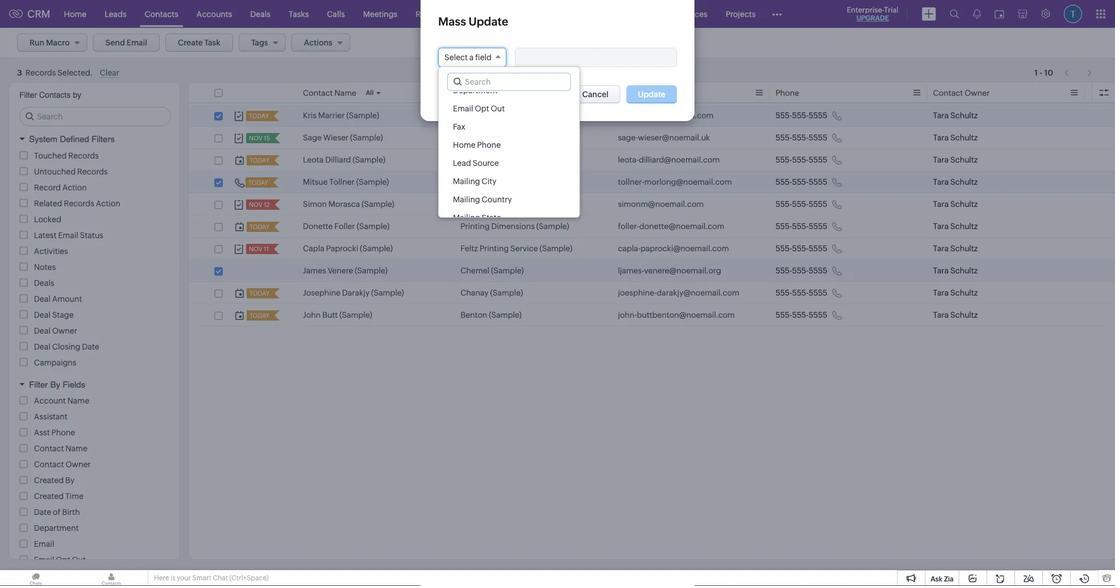 Task type: locate. For each thing, give the bounding box(es) containing it.
contacts inside contacts link
[[145, 9, 178, 18]]

1 vertical spatial opt
[[56, 556, 70, 565]]

nov left the 12
[[249, 201, 263, 208]]

account up king
[[461, 88, 492, 98]]

2 5555 from the top
[[809, 133, 828, 142]]

(sample) up commercial press (sample) "link" on the top of page
[[533, 133, 565, 142]]

3 5555 from the top
[[809, 155, 828, 164]]

0 horizontal spatial home
[[64, 9, 87, 18]]

department up king
[[453, 86, 498, 95]]

all
[[366, 89, 374, 96]]

1 vertical spatial account name
[[34, 396, 89, 405]]

state
[[482, 213, 501, 222]]

1 horizontal spatial truhlar
[[505, 133, 531, 142]]

0 vertical spatial contact owner
[[934, 88, 990, 98]]

6 5555 from the top
[[809, 222, 828, 231]]

deal for deal closing date
[[34, 342, 51, 351]]

home up macro
[[64, 9, 87, 18]]

1 horizontal spatial deals
[[250, 9, 271, 18]]

0 vertical spatial contacts
[[145, 9, 178, 18]]

1 horizontal spatial contact name
[[303, 88, 356, 98]]

today left john
[[250, 312, 270, 319]]

1 vertical spatial email opt out
[[34, 556, 86, 565]]

(sample) right "morasca" on the left top of the page
[[362, 200, 395, 209]]

(sample) right service
[[540, 244, 573, 253]]

2 vertical spatial mailing
[[453, 213, 480, 222]]

james venere (sample) link
[[303, 265, 388, 276]]

records for touched
[[68, 151, 99, 160]]

today for donette foller (sample)
[[250, 223, 270, 231]]

today link for kris
[[246, 111, 270, 121]]

morlong
[[461, 177, 492, 187]]

1 horizontal spatial opt
[[475, 104, 489, 113]]

accounts link
[[188, 0, 241, 28]]

5555 for darakjy@noemail.com
[[809, 288, 828, 297]]

email up fax
[[453, 104, 473, 113]]

1 - from the top
[[1040, 66, 1043, 75]]

2 create from the left
[[941, 38, 966, 47]]

reports link
[[407, 0, 454, 28]]

capla-
[[618, 244, 641, 253]]

1 horizontal spatial by
[[65, 476, 75, 485]]

1 horizontal spatial account
[[461, 88, 492, 98]]

chanay (sample)
[[461, 288, 523, 297]]

9 555-555-5555 from the top
[[776, 288, 828, 297]]

1 vertical spatial phone
[[477, 140, 501, 150]]

created up the created time
[[34, 476, 64, 485]]

name up king (sample) link
[[494, 88, 516, 98]]

truhlar up press
[[505, 133, 531, 142]]

filter by fields button
[[9, 374, 180, 395]]

contact owner up created by
[[34, 460, 91, 469]]

filter for filter by fields
[[29, 380, 48, 390]]

defined
[[60, 134, 89, 144]]

wieser
[[323, 133, 349, 142]]

schultz for buttbenton@noemail.com
[[951, 310, 978, 320]]

nov
[[249, 201, 263, 208], [249, 246, 263, 253]]

1 vertical spatial contacts
[[39, 90, 71, 100]]

contact name down asst phone at the bottom of page
[[34, 444, 87, 453]]

0 horizontal spatial date
[[34, 508, 51, 517]]

10 5555 from the top
[[809, 310, 828, 320]]

5555 for paprocki@noemail.com
[[809, 244, 828, 253]]

6 555-555-5555 from the top
[[776, 222, 828, 231]]

deals down notes
[[34, 278, 54, 287]]

date right the closing
[[82, 342, 99, 351]]

related records action
[[34, 199, 120, 208]]

deal down deal stage
[[34, 326, 51, 335]]

truhlar down fax
[[461, 133, 487, 142]]

10 schultz from the top
[[951, 310, 978, 320]]

by left the fields
[[50, 380, 60, 390]]

0 vertical spatial phone
[[776, 88, 800, 98]]

3 tara from the top
[[934, 155, 949, 164]]

today link for donette
[[247, 222, 271, 232]]

printing down chapman
[[461, 222, 490, 231]]

3
[[17, 68, 22, 77]]

records down defined
[[68, 151, 99, 160]]

2 schultz from the top
[[951, 133, 978, 142]]

create task
[[178, 38, 221, 47]]

today left kris
[[249, 113, 269, 120]]

Search text field
[[20, 107, 171, 126]]

schultz for dilliard@noemail.com
[[951, 155, 978, 164]]

deal owner
[[34, 326, 77, 335]]

records down touched records
[[77, 167, 108, 176]]

0 horizontal spatial by
[[50, 380, 60, 390]]

feltz
[[461, 244, 478, 253]]

schultz for donette@noemail.com
[[951, 222, 978, 231]]

1 vertical spatial out
[[72, 556, 86, 565]]

deal for deal stage
[[34, 310, 51, 319]]

department down the of
[[34, 524, 79, 533]]

12
[[264, 201, 270, 208]]

(sample) up service
[[537, 222, 569, 231]]

time
[[65, 492, 84, 501]]

email right send
[[127, 38, 147, 47]]

today up nov 12 link
[[250, 157, 270, 164]]

8 schultz from the top
[[951, 266, 978, 275]]

0 horizontal spatial account
[[34, 396, 66, 405]]

1 horizontal spatial action
[[96, 199, 120, 208]]

today link left john
[[247, 310, 271, 321]]

list box
[[439, 81, 580, 227]]

account
[[461, 88, 492, 98], [34, 396, 66, 405]]

0 horizontal spatial truhlar
[[461, 133, 487, 142]]

actions
[[304, 38, 333, 47], [1052, 38, 1080, 47]]

None text field
[[516, 48, 677, 67]]

here is your smart chat (ctrl+space)
[[154, 574, 269, 582]]

calls
[[327, 9, 345, 18]]

4 deal from the top
[[34, 342, 51, 351]]

1
[[1035, 66, 1038, 75], [1035, 68, 1038, 77]]

by for filter
[[50, 380, 60, 390]]

(sample) down chanay (sample) link
[[489, 310, 522, 320]]

owner up the closing
[[52, 326, 77, 335]]

0 horizontal spatial deals
[[34, 278, 54, 287]]

(sample) down feltz printing service (sample)
[[491, 266, 524, 275]]

date
[[82, 342, 99, 351], [34, 508, 51, 517]]

amount
[[52, 294, 82, 303]]

0 horizontal spatial opt
[[56, 556, 70, 565]]

email opt out up fax
[[453, 104, 505, 113]]

email right latest
[[58, 231, 78, 240]]

contacts down 3 records selected.
[[39, 90, 71, 100]]

0 vertical spatial by
[[50, 380, 60, 390]]

navigation
[[1059, 62, 1099, 78], [1059, 64, 1099, 81]]

2 tara from the top
[[934, 133, 949, 142]]

account up the assistant
[[34, 396, 66, 405]]

home
[[64, 9, 87, 18], [453, 140, 476, 150]]

james
[[303, 266, 326, 275]]

deal up deal stage
[[34, 294, 51, 303]]

deal left stage
[[34, 310, 51, 319]]

account name down filter by fields
[[34, 396, 89, 405]]

1 nov from the top
[[249, 201, 263, 208]]

5555 for donette@noemail.com
[[809, 222, 828, 231]]

9 schultz from the top
[[951, 288, 978, 297]]

run macro
[[30, 38, 70, 47]]

6 schultz from the top
[[951, 222, 978, 231]]

created by
[[34, 476, 75, 485]]

chapman
[[461, 200, 497, 209]]

home up "lead"
[[453, 140, 476, 150]]

touched
[[34, 151, 67, 160]]

row group containing kris marrier (sample)
[[189, 105, 1116, 326]]

7 5555 from the top
[[809, 244, 828, 253]]

mailing for mailing country
[[453, 195, 480, 204]]

today link down nov 11
[[247, 288, 271, 299]]

mailing for mailing state
[[453, 213, 480, 222]]

0 horizontal spatial create
[[178, 38, 203, 47]]

filter down campaigns
[[29, 380, 48, 390]]

donette
[[303, 222, 333, 231]]

and
[[488, 133, 503, 142]]

1 10 from the top
[[1045, 66, 1054, 75]]

4 tara from the top
[[934, 177, 949, 187]]

printing up chemel (sample)
[[480, 244, 509, 253]]

today link up nov 12 link
[[247, 155, 271, 165]]

0 horizontal spatial actions
[[304, 38, 333, 47]]

8 555-555-5555 from the top
[[776, 266, 828, 275]]

0 vertical spatial filter
[[19, 90, 37, 100]]

3 mailing from the top
[[453, 213, 480, 222]]

sage wieser (sample)
[[303, 133, 383, 142]]

(sample) right darakjy
[[371, 288, 404, 297]]

date left the of
[[34, 508, 51, 517]]

2 tara schultz from the top
[[934, 133, 978, 142]]

joesphine-darakjy@noemail.com
[[618, 288, 740, 297]]

1 vertical spatial created
[[34, 492, 64, 501]]

action up related records action
[[62, 183, 87, 192]]

home inside home link
[[64, 9, 87, 18]]

(sample) up and
[[479, 111, 512, 120]]

1 vertical spatial filter
[[29, 380, 48, 390]]

opt up and
[[475, 104, 489, 113]]

5 5555 from the top
[[809, 200, 828, 209]]

2 nov from the top
[[249, 246, 263, 253]]

name down the fields
[[67, 396, 89, 405]]

3 555-555-5555 from the top
[[776, 155, 828, 164]]

record action
[[34, 183, 87, 192]]

1 vertical spatial action
[[96, 199, 120, 208]]

(sample) down darakjy
[[340, 310, 372, 320]]

9 tara from the top
[[934, 288, 949, 297]]

by inside dropdown button
[[50, 380, 60, 390]]

555-555-5555 for darakjy@noemail.com
[[776, 288, 828, 297]]

1 horizontal spatial date
[[82, 342, 99, 351]]

james venere (sample)
[[303, 266, 388, 275]]

0 horizontal spatial department
[[34, 524, 79, 533]]

(sample) down all
[[347, 111, 379, 120]]

1 deal from the top
[[34, 294, 51, 303]]

john-buttbenton@noemail.com
[[618, 310, 735, 320]]

0 horizontal spatial action
[[62, 183, 87, 192]]

mailing
[[453, 177, 480, 186], [453, 195, 480, 204], [453, 213, 480, 222]]

today down nov 11
[[250, 290, 270, 297]]

a
[[470, 53, 474, 62]]

2 deal from the top
[[34, 310, 51, 319]]

0 vertical spatial out
[[491, 104, 505, 113]]

1 horizontal spatial home
[[453, 140, 476, 150]]

schultz for wieser@noemail.uk
[[951, 133, 978, 142]]

owner up created by
[[66, 460, 91, 469]]

0 horizontal spatial contact name
[[34, 444, 87, 453]]

555-555-5555 for buttbenton@noemail.com
[[776, 310, 828, 320]]

2 mailing from the top
[[453, 195, 480, 204]]

latest
[[34, 231, 56, 240]]

row group
[[189, 105, 1116, 326]]

contacts up send email
[[145, 9, 178, 18]]

by up time
[[65, 476, 75, 485]]

(sample) inside 'link'
[[350, 133, 383, 142]]

0 vertical spatial contact name
[[303, 88, 356, 98]]

10 tara from the top
[[934, 310, 949, 320]]

list box containing department
[[439, 81, 580, 227]]

select a field
[[445, 53, 492, 62]]

0 vertical spatial mailing
[[453, 177, 480, 186]]

1 horizontal spatial phone
[[477, 140, 501, 150]]

out up 'contacts' 'image'
[[72, 556, 86, 565]]

8 5555 from the top
[[809, 266, 828, 275]]

4 5555 from the top
[[809, 177, 828, 187]]

city
[[482, 177, 497, 186]]

filter down 3
[[19, 90, 37, 100]]

status
[[80, 231, 103, 240]]

meetings
[[363, 9, 398, 18]]

untouched records
[[34, 167, 108, 176]]

4 555-555-5555 from the top
[[776, 177, 828, 187]]

morlong@noemail.com
[[645, 177, 732, 187]]

kris marrier (sample)
[[303, 111, 379, 120]]

1 vertical spatial owner
[[52, 326, 77, 335]]

(sample) right wieser
[[350, 133, 383, 142]]

1 vertical spatial mailing
[[453, 195, 480, 204]]

deals up tags
[[250, 9, 271, 18]]

7 schultz from the top
[[951, 244, 978, 253]]

email opt out
[[453, 104, 505, 113], [34, 556, 86, 565]]

opt up chats image
[[56, 556, 70, 565]]

1 vertical spatial nov
[[249, 246, 263, 253]]

0 vertical spatial account name
[[461, 88, 516, 98]]

7 555-555-5555 from the top
[[776, 244, 828, 253]]

tara schultz for donette@noemail.com
[[934, 222, 978, 231]]

john butt (sample)
[[303, 310, 372, 320]]

7 tara from the top
[[934, 244, 949, 253]]

records down record action
[[64, 199, 94, 208]]

tara schultz for darakjy@noemail.com
[[934, 288, 978, 297]]

1 555-555-5555 from the top
[[776, 111, 828, 120]]

sage-
[[618, 133, 638, 142]]

tasks link
[[280, 0, 318, 28]]

4 tara schultz from the top
[[934, 177, 978, 187]]

country
[[482, 195, 512, 204]]

1 mailing from the top
[[453, 177, 480, 186]]

foller-donette@noemail.com link
[[618, 221, 725, 232]]

tara for wieser@noemail.uk
[[934, 133, 949, 142]]

9 5555 from the top
[[809, 288, 828, 297]]

3 deal from the top
[[34, 326, 51, 335]]

today link left kris
[[246, 111, 270, 121]]

3 tara schultz from the top
[[934, 155, 978, 164]]

action up the "status" on the left top of page
[[96, 199, 120, 208]]

2 vertical spatial phone
[[51, 428, 75, 437]]

0 vertical spatial owner
[[965, 88, 990, 98]]

6 tara from the top
[[934, 222, 949, 231]]

records for untouched
[[77, 167, 108, 176]]

6 tara schultz from the top
[[934, 222, 978, 231]]

2 555-555-5555 from the top
[[776, 133, 828, 142]]

contact name up marrier
[[303, 88, 356, 98]]

1 create from the left
[[178, 38, 203, 47]]

1 horizontal spatial create
[[941, 38, 966, 47]]

deal closing date
[[34, 342, 99, 351]]

2 created from the top
[[34, 492, 64, 501]]

morlong associates (sample)
[[461, 177, 568, 187]]

deal up campaigns
[[34, 342, 51, 351]]

sage-wieser@noemail.uk
[[618, 133, 710, 142]]

0 vertical spatial created
[[34, 476, 64, 485]]

0 vertical spatial email opt out
[[453, 104, 505, 113]]

chanay
[[461, 288, 489, 297]]

1 horizontal spatial contacts
[[145, 9, 178, 18]]

0 vertical spatial nov
[[249, 201, 263, 208]]

morlong associates (sample) link
[[461, 176, 568, 188]]

0 horizontal spatial phone
[[51, 428, 75, 437]]

1 horizontal spatial department
[[453, 86, 498, 95]]

0 horizontal spatial contacts
[[39, 90, 71, 100]]

email up chats image
[[34, 556, 54, 565]]

555-555-5555 for donette@noemail.com
[[776, 222, 828, 231]]

owner
[[965, 88, 990, 98], [52, 326, 77, 335], [66, 460, 91, 469]]

today up nov 11 link
[[250, 223, 270, 231]]

1 horizontal spatial actions
[[1052, 38, 1080, 47]]

0 vertical spatial deals
[[250, 9, 271, 18]]

tara schultz for dilliard@noemail.com
[[934, 155, 978, 164]]

0 vertical spatial printing
[[461, 222, 490, 231]]

1 vertical spatial department
[[34, 524, 79, 533]]

1 vertical spatial by
[[65, 476, 75, 485]]

sage wieser (sample) link
[[303, 132, 383, 143]]

10 tara schultz from the top
[[934, 310, 978, 320]]

0 horizontal spatial account name
[[34, 396, 89, 405]]

contact owner down create contact button
[[934, 88, 990, 98]]

by for created
[[65, 476, 75, 485]]

(sample) up printing dimensions (sample) link
[[499, 200, 532, 209]]

tara for darakjy@noemail.com
[[934, 288, 949, 297]]

today link down nov 12
[[247, 222, 271, 232]]

mailing down chapman
[[453, 213, 480, 222]]

filters
[[92, 134, 115, 144]]

joesphine-
[[618, 288, 657, 297]]

tara for dilliard@noemail.com
[[934, 155, 949, 164]]

owner down create contact button
[[965, 88, 990, 98]]

john butt (sample) link
[[303, 309, 372, 321]]

0 horizontal spatial contact owner
[[34, 460, 91, 469]]

by
[[50, 380, 60, 390], [65, 476, 75, 485]]

josephine darakjy (sample)
[[303, 288, 404, 297]]

(sample)
[[347, 111, 379, 120], [479, 111, 512, 120], [350, 133, 383, 142], [533, 133, 565, 142], [353, 155, 386, 164], [529, 155, 562, 164], [356, 177, 389, 187], [535, 177, 568, 187], [362, 200, 395, 209], [499, 200, 532, 209], [357, 222, 390, 231], [537, 222, 569, 231], [360, 244, 393, 253], [540, 244, 573, 253], [355, 266, 388, 275], [491, 266, 524, 275], [371, 288, 404, 297], [490, 288, 523, 297], [340, 310, 372, 320], [489, 310, 522, 320]]

filter inside dropdown button
[[29, 380, 48, 390]]

0 horizontal spatial out
[[72, 556, 86, 565]]

press
[[508, 155, 527, 164]]

josephine darakjy (sample) link
[[303, 287, 404, 299]]

2 actions from the left
[[1052, 38, 1080, 47]]

service
[[511, 244, 538, 253]]

dilliard@noemail.com
[[639, 155, 720, 164]]

chemel (sample)
[[461, 266, 524, 275]]

2 horizontal spatial phone
[[776, 88, 800, 98]]

home for home
[[64, 9, 87, 18]]

0 vertical spatial records
[[68, 151, 99, 160]]

name down asst phone at the bottom of page
[[66, 444, 87, 453]]

email opt out up chats image
[[34, 556, 86, 565]]

foller-
[[618, 222, 640, 231]]

2 truhlar from the left
[[505, 133, 531, 142]]

mailing for mailing city
[[453, 177, 480, 186]]

created down created by
[[34, 492, 64, 501]]

mailing down mailing city
[[453, 195, 480, 204]]

(sample) down chemel (sample)
[[490, 288, 523, 297]]

mitsue tollner (sample) link
[[303, 176, 389, 188]]

1 created from the top
[[34, 476, 64, 485]]

butt
[[322, 310, 338, 320]]

0 vertical spatial action
[[62, 183, 87, 192]]

ljames-venere@noemail.org link
[[618, 265, 722, 276]]

9 tara schultz from the top
[[934, 288, 978, 297]]

1 vertical spatial home
[[453, 140, 476, 150]]

3 schultz from the top
[[951, 155, 978, 164]]

2 vertical spatial records
[[64, 199, 94, 208]]

today
[[249, 113, 269, 120], [250, 157, 270, 164], [250, 223, 270, 231], [250, 290, 270, 297], [250, 312, 270, 319]]

account name up king (sample) link
[[461, 88, 516, 98]]

1 tara schultz from the top
[[934, 111, 978, 120]]

analytics link
[[454, 0, 506, 28]]

selected.
[[57, 68, 93, 77]]

tollner-morlong@noemail.com link
[[618, 176, 732, 188]]

7 tara schultz from the top
[[934, 244, 978, 253]]

mailing state
[[453, 213, 501, 222]]

deal for deal amount
[[34, 294, 51, 303]]

10 555-555-5555 from the top
[[776, 310, 828, 320]]

nov left 11
[[249, 246, 263, 253]]

1 vertical spatial records
[[77, 167, 108, 176]]

0 vertical spatial department
[[453, 86, 498, 95]]

out down search text field
[[491, 104, 505, 113]]

1 truhlar from the left
[[461, 133, 487, 142]]

mailing down "lead"
[[453, 177, 480, 186]]

4 schultz from the top
[[951, 177, 978, 187]]

0 vertical spatial home
[[64, 9, 87, 18]]



Task type: vqa. For each thing, say whether or not it's contained in the screenshot.
Mailing Country
yes



Task type: describe. For each thing, give the bounding box(es) containing it.
tara schultz for paprocki@noemail.com
[[934, 244, 978, 253]]

enterprise-trial upgrade
[[847, 5, 899, 22]]

(sample) right 'foller'
[[357, 222, 390, 231]]

home for home phone
[[453, 140, 476, 150]]

notes
[[34, 262, 56, 272]]

deal for deal owner
[[34, 326, 51, 335]]

capla paprocki (sample) link
[[303, 243, 393, 254]]

mass update
[[438, 15, 509, 28]]

latest email status
[[34, 231, 103, 240]]

krismarrier@noemail.com
[[618, 111, 714, 120]]

1 5555 from the top
[[809, 111, 828, 120]]

1 horizontal spatial out
[[491, 104, 505, 113]]

donette foller (sample) link
[[303, 221, 390, 232]]

run
[[30, 38, 44, 47]]

tollner-
[[618, 177, 645, 187]]

1 tara from the top
[[934, 111, 949, 120]]

2 - from the top
[[1040, 68, 1043, 77]]

analytics
[[463, 9, 497, 18]]

date of birth
[[34, 508, 80, 517]]

email down the of
[[34, 540, 54, 549]]

(sample) up darakjy
[[355, 266, 388, 275]]

(sample) right tollner on the top of page
[[356, 177, 389, 187]]

(sample) right press
[[529, 155, 562, 164]]

chapman (sample)
[[461, 200, 532, 209]]

paprocki
[[326, 244, 358, 253]]

leota dilliard (sample)
[[303, 155, 386, 164]]

nov for simon morasca (sample)
[[249, 201, 263, 208]]

marrier
[[318, 111, 345, 120]]

(sample) right dilliard
[[353, 155, 386, 164]]

2 1 from the top
[[1035, 68, 1038, 77]]

3 records selected.
[[17, 68, 93, 77]]

asst
[[34, 428, 50, 437]]

filter for filter contacts by
[[19, 90, 37, 100]]

reports
[[416, 9, 445, 18]]

schultz for morlong@noemail.com
[[951, 177, 978, 187]]

chats image
[[0, 570, 72, 586]]

1 1 from the top
[[1035, 66, 1038, 75]]

truhlar and truhlar (sample) link
[[461, 132, 565, 143]]

simonm@noemail.com link
[[618, 198, 704, 210]]

5 schultz from the top
[[951, 200, 978, 209]]

nov for capla paprocki (sample)
[[249, 246, 263, 253]]

darakjy
[[342, 288, 370, 297]]

5 tara from the top
[[934, 200, 949, 209]]

update
[[469, 15, 509, 28]]

chemel (sample) link
[[461, 265, 524, 276]]

5555 for morlong@noemail.com
[[809, 177, 828, 187]]

ask
[[931, 575, 943, 583]]

chat
[[213, 574, 228, 582]]

mailing country
[[453, 195, 512, 204]]

records for related
[[64, 199, 94, 208]]

here
[[154, 574, 169, 582]]

1 schultz from the top
[[951, 111, 978, 120]]

today for josephine darakjy (sample)
[[250, 290, 270, 297]]

5 tara schultz from the top
[[934, 200, 978, 209]]

(ctrl+space)
[[229, 574, 269, 582]]

8 tara from the top
[[934, 266, 949, 275]]

1 horizontal spatial email opt out
[[453, 104, 505, 113]]

0 vertical spatial opt
[[475, 104, 489, 113]]

schultz for paprocki@noemail.com
[[951, 244, 978, 253]]

send email button
[[93, 34, 160, 52]]

tara for donette@noemail.com
[[934, 222, 949, 231]]

by
[[73, 90, 81, 100]]

today for john butt (sample)
[[250, 312, 270, 319]]

(sample) right paprocki
[[360, 244, 393, 253]]

deal amount
[[34, 294, 82, 303]]

2 1 - 10 from the top
[[1035, 68, 1054, 77]]

john-
[[618, 310, 637, 320]]

tara for paprocki@noemail.com
[[934, 244, 949, 253]]

john-buttbenton@noemail.com link
[[618, 309, 735, 321]]

1 1 - 10 from the top
[[1035, 66, 1054, 75]]

venere
[[328, 266, 353, 275]]

phone for asst phone
[[51, 428, 75, 437]]

Search text field
[[448, 73, 571, 90]]

nov 12
[[249, 201, 270, 208]]

0 vertical spatial date
[[82, 342, 99, 351]]

contacts image
[[76, 570, 147, 586]]

5555 for dilliard@noemail.com
[[809, 155, 828, 164]]

contact inside create contact button
[[968, 38, 998, 47]]

untouched
[[34, 167, 76, 176]]

1 vertical spatial date
[[34, 508, 51, 517]]

simon morasca (sample) link
[[303, 198, 395, 210]]

chemel
[[461, 266, 490, 275]]

tasks
[[289, 9, 309, 18]]

printing dimensions (sample)
[[461, 222, 569, 231]]

zia
[[944, 575, 954, 583]]

1 vertical spatial contact name
[[34, 444, 87, 453]]

tara schultz for buttbenton@noemail.com
[[934, 310, 978, 320]]

today link for josephine
[[247, 288, 271, 299]]

0 vertical spatial account
[[461, 88, 492, 98]]

5 555-555-5555 from the top
[[776, 200, 828, 209]]

birth
[[62, 508, 80, 517]]

create for create task
[[178, 38, 203, 47]]

feltz printing service (sample)
[[461, 244, 573, 253]]

fax
[[453, 122, 466, 131]]

2 10 from the top
[[1045, 68, 1054, 77]]

john
[[303, 310, 321, 320]]

services
[[677, 9, 708, 18]]

name up 'kris marrier (sample)' link
[[335, 88, 356, 98]]

create for create contact
[[941, 38, 966, 47]]

krismarrier@noemail.com link
[[618, 110, 714, 121]]

mass
[[438, 15, 466, 28]]

leads
[[105, 9, 127, 18]]

tara for buttbenton@noemail.com
[[934, 310, 949, 320]]

1 horizontal spatial account name
[[461, 88, 516, 98]]

capla paprocki (sample)
[[303, 244, 393, 253]]

fields
[[63, 380, 85, 390]]

0 horizontal spatial email opt out
[[34, 556, 86, 565]]

1 vertical spatial contact owner
[[34, 460, 91, 469]]

contacts link
[[136, 0, 188, 28]]

stage
[[52, 310, 74, 319]]

Select a field field
[[438, 48, 507, 67]]

555-555-5555 for morlong@noemail.com
[[776, 177, 828, 187]]

your
[[177, 574, 191, 582]]

1 vertical spatial printing
[[480, 244, 509, 253]]

555-555-5555 for wieser@noemail.uk
[[776, 133, 828, 142]]

chapman (sample) link
[[461, 198, 532, 210]]

tara schultz for wieser@noemail.uk
[[934, 133, 978, 142]]

2 navigation from the top
[[1059, 64, 1099, 81]]

tara for morlong@noemail.com
[[934, 177, 949, 187]]

ljames-
[[618, 266, 645, 275]]

deal stage
[[34, 310, 74, 319]]

josephine
[[303, 288, 341, 297]]

capla-paprocki@noemail.com
[[618, 244, 729, 253]]

source
[[473, 159, 499, 168]]

email inside button
[[127, 38, 147, 47]]

11
[[264, 246, 269, 253]]

2 vertical spatial owner
[[66, 460, 91, 469]]

1 vertical spatial deals
[[34, 278, 54, 287]]

today for leota dilliard (sample)
[[250, 157, 270, 164]]

tara schultz for morlong@noemail.com
[[934, 177, 978, 187]]

1 horizontal spatial contact owner
[[934, 88, 990, 98]]

smart
[[192, 574, 212, 582]]

5555 for buttbenton@noemail.com
[[809, 310, 828, 320]]

phone for home phone
[[477, 140, 501, 150]]

555-555-5555 for paprocki@noemail.com
[[776, 244, 828, 253]]

1 vertical spatial account
[[34, 396, 66, 405]]

commercial press (sample)
[[461, 155, 562, 164]]

leads link
[[96, 0, 136, 28]]

field
[[475, 53, 492, 62]]

5555 for wieser@noemail.uk
[[809, 133, 828, 142]]

(sample) right associates
[[535, 177, 568, 187]]

8 tara schultz from the top
[[934, 266, 978, 275]]

today for kris marrier (sample)
[[249, 113, 269, 120]]

created for created by
[[34, 476, 64, 485]]

email right cancel
[[618, 88, 639, 98]]

king (sample)
[[461, 111, 512, 120]]

printing dimensions (sample) link
[[461, 221, 569, 232]]

555-555-5555 for dilliard@noemail.com
[[776, 155, 828, 164]]

today link for leota
[[247, 155, 271, 165]]

activities
[[34, 247, 68, 256]]

1 actions from the left
[[304, 38, 333, 47]]

tollner
[[329, 177, 355, 187]]

today link for john
[[247, 310, 271, 321]]

of
[[53, 508, 61, 517]]

chanay (sample) link
[[461, 287, 523, 299]]

schultz for darakjy@noemail.com
[[951, 288, 978, 297]]

paprocki@noemail.com
[[641, 244, 729, 253]]

tags
[[251, 38, 268, 47]]

1 navigation from the top
[[1059, 62, 1099, 78]]

sage
[[303, 133, 322, 142]]

ljames-venere@noemail.org
[[618, 266, 722, 275]]

created for created time
[[34, 492, 64, 501]]

kris
[[303, 111, 317, 120]]



